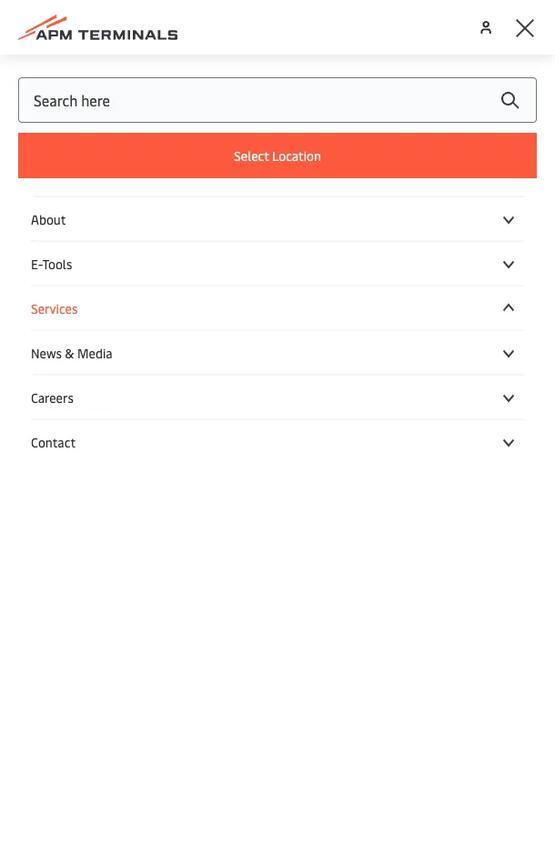 Task type: describe. For each thing, give the bounding box(es) containing it.
select location
[[234, 147, 321, 164]]

media
[[77, 344, 113, 361]]

news & media button
[[31, 344, 524, 361]]

select location button
[[18, 133, 537, 178]]

services button
[[31, 299, 524, 317]]

services
[[31, 299, 78, 317]]

about button
[[31, 210, 524, 228]]

about
[[31, 210, 66, 228]]

< global home
[[34, 387, 117, 404]]

contact
[[31, 433, 76, 451]]

e-tools
[[31, 255, 72, 272]]

& for media
[[65, 344, 74, 361]]

news
[[31, 344, 62, 361]]

news & media
[[31, 344, 113, 361]]

e-
[[31, 255, 42, 272]]

Global search search field
[[18, 77, 537, 123]]

careers
[[31, 389, 74, 406]]



Task type: vqa. For each thing, say whether or not it's contained in the screenshot.
Ecuador in the bottom left of the page
no



Task type: locate. For each thing, give the bounding box(es) containing it.
e-tools button
[[31, 255, 524, 272]]

warehousing
[[163, 436, 331, 476]]

reefer storage vado italy image
[[0, 55, 555, 382]]

None submit
[[482, 77, 537, 123]]

location
[[272, 147, 321, 164]]

0 vertical spatial &
[[65, 344, 74, 361]]

& right storage on the bottom left
[[136, 436, 157, 476]]

tools
[[42, 255, 72, 272]]

0 horizontal spatial &
[[65, 344, 74, 361]]

<
[[34, 387, 40, 404]]

1 vertical spatial &
[[136, 436, 157, 476]]

& for warehousing
[[136, 436, 157, 476]]

global
[[43, 387, 80, 404]]

storage & warehousing
[[29, 436, 331, 476]]

careers button
[[31, 389, 524, 406]]

1 horizontal spatial &
[[136, 436, 157, 476]]

storage
[[29, 436, 128, 476]]

contact button
[[31, 433, 524, 451]]

select
[[234, 147, 269, 164]]

& right the news
[[65, 344, 74, 361]]

global home link
[[43, 387, 117, 404]]

home
[[83, 387, 117, 404]]

&
[[65, 344, 74, 361], [136, 436, 157, 476]]



